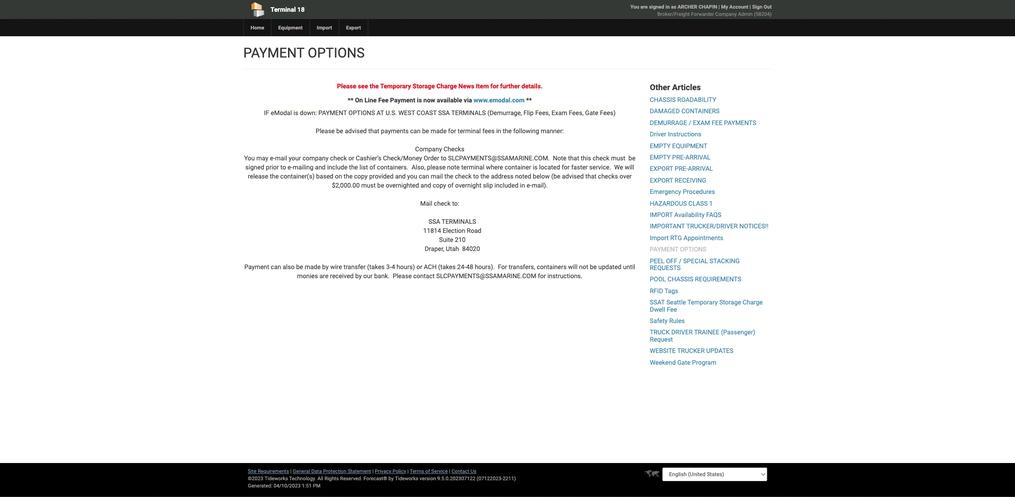 Task type: locate. For each thing, give the bounding box(es) containing it.
instructions.
[[548, 273, 583, 280]]

can left also
[[271, 264, 281, 271]]

this
[[581, 155, 592, 162]]

import down important
[[650, 234, 669, 242]]

2 vertical spatial and
[[421, 182, 431, 189]]

draper,
[[425, 245, 445, 253]]

noted
[[515, 173, 532, 180]]

driver
[[672, 329, 693, 337]]

will inside company checks you may e-mail your company check or cashier's check/money order to slcpayments@ssamarine.com.  note that this check must  be signed prior to e-mailing and include the list of containers.  also, please note terminal where container is located for faster service.  we will release the container(s) based on the copy provided and you can mail the check to the address noted below (be advised that checks over $2,000.00 must be overnighted and copy of overnight slip included in e-mail).
[[625, 164, 635, 171]]

2 horizontal spatial in
[[666, 4, 670, 10]]

or inside payment can also be made by wire transfer (takes 3-4 hours) or ach (takes 24-48 hours).  for transfers, containers will not be updated until monies are received by our bank.  please contact slcpayments@ssamarine.com for instructions.
[[417, 264, 423, 271]]

| left sign
[[750, 4, 751, 10]]

hazardous
[[650, 200, 687, 207]]

charge up the (passenger) on the bottom right of the page
[[743, 299, 763, 307]]

1 horizontal spatial company
[[716, 11, 737, 17]]

1 horizontal spatial storage
[[720, 299, 742, 307]]

temporary inside other articles chassis roadability damaged containers demurrage / exam fee payments driver instructions empty equipment empty pre-arrival export pre-arrival export receiving emergency procedures hazardous class 1 import availability faqs important trucker/driver notices!! import rtg appointments payment options peel off / special stacking requests pool chassis requirements rfid tags ssat seattle temporary storage charge dwell fee safety rules truck driver trainee (passenger) request website trucker updates weekend gate program
[[688, 299, 718, 307]]

ssa up 11814
[[429, 218, 441, 226]]

cashier's
[[356, 155, 382, 162]]

for
[[498, 264, 507, 271]]

1 horizontal spatial are
[[641, 4, 648, 10]]

also
[[283, 264, 295, 271]]

options down import link
[[308, 45, 365, 61]]

options down on
[[349, 109, 375, 117]]

and up overnighted
[[395, 173, 406, 180]]

company down "my"
[[716, 11, 737, 17]]

sign
[[753, 4, 763, 10]]

is left down:
[[294, 109, 298, 117]]

payment inside other articles chassis roadability damaged containers demurrage / exam fee payments driver instructions empty equipment empty pre-arrival export pre-arrival export receiving emergency procedures hazardous class 1 import availability faqs important trucker/driver notices!! import rtg appointments payment options peel off / special stacking requests pool chassis requirements rfid tags ssat seattle temporary storage charge dwell fee safety rules truck driver trainee (passenger) request website trucker updates weekend gate program
[[650, 246, 679, 253]]

is inside company checks you may e-mail your company check or cashier's check/money order to slcpayments@ssamarine.com.  note that this check must  be signed prior to e-mailing and include the list of containers.  also, please note terminal where container is located for faster service.  we will release the container(s) based on the copy provided and you can mail the check to the address noted below (be advised that checks over $2,000.00 must be overnighted and copy of overnight slip included in e-mail).
[[533, 164, 538, 171]]

faqs
[[707, 211, 722, 219]]

be up over
[[629, 155, 636, 162]]

chassis up damaged
[[650, 96, 676, 104]]

fees,
[[536, 109, 550, 117], [569, 109, 584, 117]]

0 vertical spatial can
[[411, 127, 421, 135]]

for
[[491, 83, 499, 90], [448, 127, 456, 135], [562, 164, 570, 171], [538, 273, 546, 280]]

made down if emodal is down: payment options at u.s. west coast ssa terminals (demurrage, flip fees, exam fees, gate fees)
[[431, 127, 447, 135]]

1 horizontal spatial e-
[[288, 164, 293, 171]]

0 vertical spatial signed
[[649, 4, 665, 10]]

1 horizontal spatial by
[[355, 273, 362, 280]]

by left the wire
[[322, 264, 329, 271]]

arrival
[[686, 154, 711, 161], [688, 165, 714, 173]]

company checks you may e-mail your company check or cashier's check/money order to slcpayments@ssamarine.com.  note that this check must  be signed prior to e-mailing and include the list of containers.  also, please note terminal where container is located for faster service.  we will release the container(s) based on the copy provided and you can mail the check to the address noted below (be advised that checks over $2,000.00 must be overnighted and copy of overnight slip included in e-mail).
[[244, 146, 636, 189]]

made inside payment can also be made by wire transfer (takes 3-4 hours) or ach (takes 24-48 hours).  for transfers, containers will not be updated until monies are received by our bank.  please contact slcpayments@ssamarine.com for instructions.
[[305, 264, 321, 271]]

2 export from the top
[[650, 177, 674, 184]]

1 horizontal spatial payment
[[390, 97, 416, 104]]

of up version at the left of page
[[426, 469, 430, 475]]

1 vertical spatial advised
[[562, 173, 584, 180]]

or inside company checks you may e-mail your company check or cashier's check/money order to slcpayments@ssamarine.com.  note that this check must  be signed prior to e-mailing and include the list of containers.  also, please note terminal where container is located for faster service.  we will release the container(s) based on the copy provided and you can mail the check to the address noted below (be advised that checks over $2,000.00 must be overnighted and copy of overnight slip included in e-mail).
[[349, 155, 354, 162]]

0 vertical spatial in
[[666, 4, 670, 10]]

2 horizontal spatial by
[[389, 476, 394, 482]]

0 vertical spatial by
[[322, 264, 329, 271]]

you inside company checks you may e-mail your company check or cashier's check/money order to slcpayments@ssamarine.com.  note that this check must  be signed prior to e-mailing and include the list of containers.  also, please note terminal where container is located for faster service.  we will release the container(s) based on the copy provided and you can mail the check to the address noted below (be advised that checks over $2,000.00 must be overnighted and copy of overnight slip included in e-mail).
[[244, 155, 255, 162]]

signed inside company checks you may e-mail your company check or cashier's check/money order to slcpayments@ssamarine.com.  note that this check must  be signed prior to e-mailing and include the list of containers.  also, please note terminal where container is located for faster service.  we will release the container(s) based on the copy provided and you can mail the check to the address noted below (be advised that checks over $2,000.00 must be overnighted and copy of overnight slip included in e-mail).
[[246, 164, 264, 171]]

1 vertical spatial storage
[[720, 299, 742, 307]]

pre- down empty pre-arrival link
[[675, 165, 688, 173]]

receiving
[[675, 177, 707, 184]]

2 horizontal spatial that
[[586, 173, 597, 180]]

terminals inside ssa terminals 11814 election road suite 210 draper, utah  84020
[[442, 218, 477, 226]]

export up emergency
[[650, 177, 674, 184]]

will up over
[[625, 164, 635, 171]]

advised down faster
[[562, 173, 584, 180]]

2 (takes from the left
[[438, 264, 456, 271]]

(takes left 24-
[[438, 264, 456, 271]]

1 horizontal spatial advised
[[562, 173, 584, 180]]

can down west
[[411, 127, 421, 135]]

important trucker/driver notices!! link
[[650, 223, 769, 230]]

2 horizontal spatial please
[[393, 273, 412, 280]]

located
[[540, 164, 561, 171]]

fee inside other articles chassis roadability damaged containers demurrage / exam fee payments driver instructions empty equipment empty pre-arrival export pre-arrival export receiving emergency procedures hazardous class 1 import availability faqs important trucker/driver notices!! import rtg appointments payment options peel off / special stacking requests pool chassis requirements rfid tags ssat seattle temporary storage charge dwell fee safety rules truck driver trainee (passenger) request website trucker updates weekend gate program
[[667, 306, 677, 314]]

e- down noted on the right top of the page
[[527, 182, 532, 189]]

transfers,
[[509, 264, 536, 271]]

the right the see
[[370, 83, 379, 90]]

tags
[[665, 288, 679, 295]]

import left the export link
[[317, 25, 332, 31]]

(passenger)
[[722, 329, 756, 337]]

0 horizontal spatial signed
[[246, 164, 264, 171]]

service
[[432, 469, 448, 475]]

news
[[459, 83, 475, 90]]

1 horizontal spatial (takes
[[438, 264, 456, 271]]

1 horizontal spatial of
[[426, 469, 430, 475]]

mail).
[[532, 182, 548, 189]]

0 vertical spatial /
[[689, 119, 692, 127]]

e- down your
[[288, 164, 293, 171]]

1 vertical spatial signed
[[246, 164, 264, 171]]

0 vertical spatial export
[[650, 165, 674, 173]]

weekend gate program link
[[650, 359, 717, 367]]

please down hours)
[[393, 273, 412, 280]]

1 vertical spatial temporary
[[688, 299, 718, 307]]

payment up west
[[390, 97, 416, 104]]

mail
[[275, 155, 287, 162], [431, 173, 443, 180]]

mail
[[421, 200, 433, 208]]

gate down trucker
[[678, 359, 691, 367]]

3-
[[386, 264, 392, 271]]

to right the prior
[[281, 164, 286, 171]]

west
[[399, 109, 415, 117]]

payment inside payment can also be made by wire transfer (takes 3-4 hours) or ach (takes 24-48 hours).  for transfers, containers will not be updated until monies are received by our bank.  please contact slcpayments@ssamarine.com for instructions.
[[245, 264, 269, 271]]

will left not
[[569, 264, 578, 271]]

seattle
[[667, 299, 686, 307]]

terminal
[[458, 127, 481, 135], [462, 164, 485, 171]]

made up monies
[[305, 264, 321, 271]]

privacy
[[375, 469, 392, 475]]

1 horizontal spatial temporary
[[688, 299, 718, 307]]

or left 'cashier's'
[[349, 155, 354, 162]]

18
[[298, 6, 305, 13]]

charge up available
[[437, 83, 457, 90]]

export up 'export receiving' link
[[650, 165, 674, 173]]

terminals down via at top left
[[452, 109, 486, 117]]

emodal
[[271, 109, 292, 117]]

1 vertical spatial terminals
[[442, 218, 477, 226]]

company inside you are signed in as archer chapin | my account | sign out broker/freight forwarder company admin (58204)
[[716, 11, 737, 17]]

2 vertical spatial payment
[[650, 246, 679, 253]]

utah
[[446, 245, 459, 253]]

archer
[[678, 4, 698, 10]]

0 vertical spatial temporary
[[380, 83, 411, 90]]

0 vertical spatial or
[[349, 155, 354, 162]]

empty pre-arrival link
[[650, 154, 711, 161]]

1 vertical spatial import
[[650, 234, 669, 242]]

and up mail on the left top
[[421, 182, 431, 189]]

0 vertical spatial terminals
[[452, 109, 486, 117]]

1 ** from the left
[[348, 97, 354, 104]]

0 vertical spatial will
[[625, 164, 635, 171]]

1 vertical spatial gate
[[678, 359, 691, 367]]

fee right the line
[[378, 97, 389, 104]]

0 horizontal spatial /
[[679, 258, 682, 265]]

pm
[[313, 484, 321, 490]]

my account link
[[722, 4, 749, 10]]

gate
[[586, 109, 599, 117], [678, 359, 691, 367]]

0 horizontal spatial gate
[[586, 109, 599, 117]]

company up order
[[415, 146, 442, 153]]

1 horizontal spatial charge
[[743, 299, 763, 307]]

of left overnight
[[448, 182, 454, 189]]

1 vertical spatial pre-
[[675, 165, 688, 173]]

important
[[650, 223, 685, 230]]

of right list on the top left of page
[[370, 164, 376, 171]]

note
[[553, 155, 567, 162]]

0 horizontal spatial import
[[317, 25, 332, 31]]

is left now
[[417, 97, 422, 104]]

payment up 'peel'
[[650, 246, 679, 253]]

mail down please
[[431, 173, 443, 180]]

1 vertical spatial e-
[[288, 164, 293, 171]]

0 horizontal spatial payment
[[245, 264, 269, 271]]

pre- down the empty equipment link
[[673, 154, 686, 161]]

for down containers
[[538, 273, 546, 280]]

1 horizontal spatial fee
[[667, 306, 677, 314]]

temporary up u.s.
[[380, 83, 411, 90]]

signed up release
[[246, 164, 264, 171]]

gate left fees)
[[586, 109, 599, 117]]

(be
[[552, 173, 561, 180]]

check up include on the top of page
[[330, 155, 347, 162]]

by left our
[[355, 273, 362, 280]]

can down also,
[[419, 173, 429, 180]]

ach
[[424, 264, 437, 271]]

0 vertical spatial is
[[417, 97, 422, 104]]

signed left the as at top
[[649, 4, 665, 10]]

2 vertical spatial can
[[271, 264, 281, 271]]

weekend
[[650, 359, 676, 367]]

that down at
[[369, 127, 380, 135]]

options up the special
[[680, 246, 707, 253]]

0 horizontal spatial fee
[[378, 97, 389, 104]]

1 vertical spatial in
[[497, 127, 502, 135]]

request
[[650, 336, 673, 344]]

are inside you are signed in as archer chapin | my account | sign out broker/freight forwarder company admin (58204)
[[641, 4, 648, 10]]

fees, right flip
[[536, 109, 550, 117]]

overnight
[[455, 182, 482, 189]]

options inside other articles chassis roadability damaged containers demurrage / exam fee payments driver instructions empty equipment empty pre-arrival export pre-arrival export receiving emergency procedures hazardous class 1 import availability faqs important trucker/driver notices!! import rtg appointments payment options peel off / special stacking requests pool chassis requirements rfid tags ssat seattle temporary storage charge dwell fee safety rules truck driver trainee (passenger) request website trucker updates weekend gate program
[[680, 246, 707, 253]]

chassis up 'tags'
[[668, 276, 694, 284]]

1 vertical spatial is
[[294, 109, 298, 117]]

1 vertical spatial are
[[320, 273, 329, 280]]

1 vertical spatial of
[[448, 182, 454, 189]]

0 vertical spatial fee
[[378, 97, 389, 104]]

container(s)
[[281, 173, 315, 180]]

that
[[369, 127, 380, 135], [568, 155, 580, 162], [586, 173, 597, 180]]

copy up mail check to:
[[433, 182, 447, 189]]

be right not
[[590, 264, 597, 271]]

1 horizontal spatial gate
[[678, 359, 691, 367]]

payment can also be made by wire transfer (takes 3-4 hours) or ach (takes 24-48 hours).  for transfers, containers will not be updated until monies are received by our bank.  please contact slcpayments@ssamarine.com for instructions.
[[245, 264, 636, 280]]

arrival up receiving
[[688, 165, 714, 173]]

special
[[684, 258, 709, 265]]

are
[[641, 4, 648, 10], [320, 273, 329, 280]]

2 vertical spatial that
[[586, 173, 597, 180]]

that up faster
[[568, 155, 580, 162]]

0 vertical spatial you
[[631, 4, 640, 10]]

** up flip
[[527, 97, 532, 104]]

1 fees, from the left
[[536, 109, 550, 117]]

coast
[[417, 109, 437, 117]]

import inside other articles chassis roadability damaged containers demurrage / exam fee payments driver instructions empty equipment empty pre-arrival export pre-arrival export receiving emergency procedures hazardous class 1 import availability faqs important trucker/driver notices!! import rtg appointments payment options peel off / special stacking requests pool chassis requirements rfid tags ssat seattle temporary storage charge dwell fee safety rules truck driver trainee (passenger) request website trucker updates weekend gate program
[[650, 234, 669, 242]]

please left the see
[[337, 83, 357, 90]]

1 horizontal spatial please
[[337, 83, 357, 90]]

1 vertical spatial mail
[[431, 173, 443, 180]]

terminals up election
[[442, 218, 477, 226]]

in inside company checks you may e-mail your company check or cashier's check/money order to slcpayments@ssamarine.com.  note that this check must  be signed prior to e-mailing and include the list of containers.  also, please note terminal where container is located for faster service.  we will release the container(s) based on the copy provided and you can mail the check to the address noted below (be advised that checks over $2,000.00 must be overnighted and copy of overnight slip included in e-mail).
[[520, 182, 525, 189]]

peel off / special stacking requests link
[[650, 258, 740, 272]]

for up checks
[[448, 127, 456, 135]]

0 vertical spatial to
[[441, 155, 447, 162]]

2 ** from the left
[[527, 97, 532, 104]]

is
[[417, 97, 422, 104], [294, 109, 298, 117], [533, 164, 538, 171]]

48
[[466, 264, 474, 271]]

0 vertical spatial please
[[337, 83, 357, 90]]

1 vertical spatial copy
[[433, 182, 447, 189]]

please down down:
[[316, 127, 335, 135]]

1 horizontal spatial you
[[631, 4, 640, 10]]

copy down list on the top left of page
[[354, 173, 368, 180]]

signed
[[649, 4, 665, 10], [246, 164, 264, 171]]

the
[[370, 83, 379, 90], [503, 127, 512, 135], [349, 164, 358, 171], [270, 173, 279, 180], [344, 173, 353, 180], [445, 173, 454, 180], [481, 173, 490, 180]]

of inside site requirements | general data protection statement | privacy policy | terms of service | contact us ©2023 tideworks technology. all rights reserved. forecast® by tideworks version 9.5.0.202307122 (07122023-2211) generated: 04/10/2023 1:51 pm
[[426, 469, 430, 475]]

0 vertical spatial arrival
[[686, 154, 711, 161]]

www.emodal.com link
[[474, 97, 525, 104]]

following
[[514, 127, 540, 135]]

0 vertical spatial e-
[[270, 155, 275, 162]]

1 horizontal spatial in
[[520, 182, 525, 189]]

temporary down pool chassis requirements link at right bottom
[[688, 299, 718, 307]]

terminal inside company checks you may e-mail your company check or cashier's check/money order to slcpayments@ssamarine.com.  note that this check must  be signed prior to e-mailing and include the list of containers.  also, please note terminal where container is located for faster service.  we will release the container(s) based on the copy provided and you can mail the check to the address noted below (be advised that checks over $2,000.00 must be overnighted and copy of overnight slip included in e-mail).
[[462, 164, 485, 171]]

0 vertical spatial storage
[[413, 83, 435, 90]]

trainee
[[695, 329, 720, 337]]

in right fees
[[497, 127, 502, 135]]

0 vertical spatial mail
[[275, 155, 287, 162]]

1 horizontal spatial mail
[[431, 173, 443, 180]]

0 horizontal spatial is
[[294, 109, 298, 117]]

are inside payment can also be made by wire transfer (takes 3-4 hours) or ach (takes 24-48 hours).  for transfers, containers will not be updated until monies are received by our bank.  please contact slcpayments@ssamarine.com for instructions.
[[320, 273, 329, 280]]

gate inside other articles chassis roadability damaged containers demurrage / exam fee payments driver instructions empty equipment empty pre-arrival export pre-arrival export receiving emergency procedures hazardous class 1 import availability faqs important trucker/driver notices!! import rtg appointments payment options peel off / special stacking requests pool chassis requirements rfid tags ssat seattle temporary storage charge dwell fee safety rules truck driver trainee (passenger) request website trucker updates weekend gate program
[[678, 359, 691, 367]]

demurrage / exam fee payments link
[[650, 119, 757, 127]]

general
[[293, 469, 310, 475]]

wire
[[331, 264, 342, 271]]

0 vertical spatial ssa
[[439, 109, 450, 117]]

fees)
[[600, 109, 616, 117]]

procedures
[[683, 188, 716, 196]]

also,
[[412, 164, 426, 171]]

emergency procedures link
[[650, 188, 716, 196]]

2 vertical spatial of
[[426, 469, 430, 475]]

2 vertical spatial please
[[393, 273, 412, 280]]

fees, right exam on the top of the page
[[569, 109, 584, 117]]

0 horizontal spatial by
[[322, 264, 329, 271]]

1 horizontal spatial made
[[431, 127, 447, 135]]

2 empty from the top
[[650, 154, 671, 161]]

/ left exam
[[689, 119, 692, 127]]

terminal up overnight
[[462, 164, 485, 171]]

contact
[[452, 469, 470, 475]]

1 vertical spatial made
[[305, 264, 321, 271]]

empty down the empty equipment link
[[650, 154, 671, 161]]

fee up the safety rules link
[[667, 306, 677, 314]]

be down provided
[[378, 182, 384, 189]]

advised
[[345, 127, 367, 135], [562, 173, 584, 180]]

0 vertical spatial and
[[315, 164, 326, 171]]

1 vertical spatial you
[[244, 155, 255, 162]]

** left on
[[348, 97, 354, 104]]

1 vertical spatial payment
[[245, 264, 269, 271]]

check left to:
[[434, 200, 451, 208]]

you left the as at top
[[631, 4, 640, 10]]

1 vertical spatial will
[[569, 264, 578, 271]]

0 horizontal spatial payment
[[244, 45, 305, 61]]

2 horizontal spatial e-
[[527, 182, 532, 189]]

advised up 'cashier's'
[[345, 127, 367, 135]]

1 horizontal spatial that
[[568, 155, 580, 162]]

storage inside other articles chassis roadability damaged containers demurrage / exam fee payments driver instructions empty equipment empty pre-arrival export pre-arrival export receiving emergency procedures hazardous class 1 import availability faqs important trucker/driver notices!! import rtg appointments payment options peel off / special stacking requests pool chassis requirements rfid tags ssat seattle temporary storage charge dwell fee safety rules truck driver trainee (passenger) request website trucker updates weekend gate program
[[720, 299, 742, 307]]

empty down driver
[[650, 142, 671, 150]]

e- up the prior
[[270, 155, 275, 162]]

election
[[443, 227, 466, 235]]

you left may
[[244, 155, 255, 162]]

or up contact
[[417, 264, 423, 271]]

0 vertical spatial that
[[369, 127, 380, 135]]

1 vertical spatial can
[[419, 173, 429, 180]]

equipment
[[673, 142, 708, 150]]

mail up the prior
[[275, 155, 287, 162]]

be up include on the top of page
[[337, 127, 343, 135]]

1 horizontal spatial fees,
[[569, 109, 584, 117]]

0 vertical spatial payment
[[390, 97, 416, 104]]

emergency
[[650, 188, 682, 196]]

our
[[364, 273, 373, 280]]

general data protection statement link
[[293, 469, 371, 475]]

storage down the requirements
[[720, 299, 742, 307]]

terminal left fees
[[458, 127, 481, 135]]

are right monies
[[320, 273, 329, 280]]

1 vertical spatial please
[[316, 127, 335, 135]]

the up $2,000.00
[[344, 173, 353, 180]]

charge inside other articles chassis roadability damaged containers demurrage / exam fee payments driver instructions empty equipment empty pre-arrival export pre-arrival export receiving emergency procedures hazardous class 1 import availability faqs important trucker/driver notices!! import rtg appointments payment options peel off / special stacking requests pool chassis requirements rfid tags ssat seattle temporary storage charge dwell fee safety rules truck driver trainee (passenger) request website trucker updates weekend gate program
[[743, 299, 763, 307]]

check
[[330, 155, 347, 162], [593, 155, 610, 162], [455, 173, 472, 180], [434, 200, 451, 208]]

storage up now
[[413, 83, 435, 90]]



Task type: vqa. For each thing, say whether or not it's contained in the screenshot.
topmost Search
no



Task type: describe. For each thing, give the bounding box(es) containing it.
contact
[[414, 273, 435, 280]]

in inside you are signed in as archer chapin | my account | sign out broker/freight forwarder company admin (58204)
[[666, 4, 670, 10]]

rtg
[[671, 234, 682, 242]]

site
[[248, 469, 257, 475]]

| up tideworks
[[408, 469, 409, 475]]

address
[[491, 173, 514, 180]]

we
[[615, 164, 624, 171]]

faster
[[572, 164, 588, 171]]

1 vertical spatial /
[[679, 258, 682, 265]]

| left "my"
[[719, 4, 720, 10]]

statement
[[348, 469, 371, 475]]

demurrage
[[650, 119, 688, 127]]

be right also
[[296, 264, 303, 271]]

1 horizontal spatial copy
[[433, 182, 447, 189]]

2 horizontal spatial to
[[474, 173, 479, 180]]

0 horizontal spatial in
[[497, 127, 502, 135]]

ssat
[[650, 299, 665, 307]]

pool
[[650, 276, 666, 284]]

forecast®
[[364, 476, 388, 482]]

list
[[360, 164, 368, 171]]

can inside payment can also be made by wire transfer (takes 3-4 hours) or ach (takes 24-48 hours).  for transfers, containers will not be updated until monies are received by our bank.  please contact slcpayments@ssamarine.com for instructions.
[[271, 264, 281, 271]]

where
[[486, 164, 503, 171]]

safety rules link
[[650, 318, 685, 325]]

company inside company checks you may e-mail your company check or cashier's check/money order to slcpayments@ssamarine.com.  note that this check must  be signed prior to e-mailing and include the list of containers.  also, please note terminal where container is located for faster service.  we will release the container(s) based on the copy provided and you can mail the check to the address noted below (be advised that checks over $2,000.00 must be overnighted and copy of overnight slip included in e-mail).
[[415, 146, 442, 153]]

1 vertical spatial and
[[395, 173, 406, 180]]

item
[[476, 83, 489, 90]]

until
[[624, 264, 636, 271]]

dwell
[[650, 306, 666, 314]]

contact us link
[[452, 469, 477, 475]]

details.
[[522, 83, 543, 90]]

will inside payment can also be made by wire transfer (takes 3-4 hours) or ach (takes 24-48 hours).  for transfers, containers will not be updated until monies are received by our bank.  please contact slcpayments@ssamarine.com for instructions.
[[569, 264, 578, 271]]

you inside you are signed in as archer chapin | my account | sign out broker/freight forwarder company admin (58204)
[[631, 4, 640, 10]]

the down the prior
[[270, 173, 279, 180]]

1 vertical spatial by
[[355, 273, 362, 280]]

below
[[533, 173, 550, 180]]

generated:
[[248, 484, 273, 490]]

flip
[[524, 109, 534, 117]]

0 vertical spatial chassis
[[650, 96, 676, 104]]

requirements
[[258, 469, 289, 475]]

account
[[730, 4, 749, 10]]

monies
[[297, 273, 318, 280]]

for right item
[[491, 83, 499, 90]]

0 vertical spatial advised
[[345, 127, 367, 135]]

0 horizontal spatial of
[[370, 164, 376, 171]]

peel
[[650, 258, 665, 265]]

further
[[501, 83, 520, 90]]

| up forecast®
[[373, 469, 374, 475]]

1 vertical spatial that
[[568, 155, 580, 162]]

out
[[764, 4, 772, 10]]

1 vertical spatial to
[[281, 164, 286, 171]]

the up slip
[[481, 173, 490, 180]]

chassis roadability link
[[650, 96, 717, 104]]

signed inside you are signed in as archer chapin | my account | sign out broker/freight forwarder company admin (58204)
[[649, 4, 665, 10]]

0 vertical spatial charge
[[437, 83, 457, 90]]

mail check to:
[[421, 200, 460, 208]]

0 vertical spatial payment
[[244, 45, 305, 61]]

version
[[420, 476, 436, 482]]

truck driver trainee (passenger) request link
[[650, 329, 756, 344]]

check up overnight
[[455, 173, 472, 180]]

0 horizontal spatial that
[[369, 127, 380, 135]]

1
[[710, 200, 713, 207]]

include
[[327, 164, 348, 171]]

containers
[[537, 264, 567, 271]]

check/money
[[383, 155, 422, 162]]

note
[[447, 164, 460, 171]]

driver
[[650, 131, 667, 138]]

11814
[[424, 227, 441, 235]]

advised inside company checks you may e-mail your company check or cashier's check/money order to slcpayments@ssamarine.com.  note that this check must  be signed prior to e-mailing and include the list of containers.  also, please note terminal where container is located for faster service.  we will release the container(s) based on the copy provided and you can mail the check to the address noted below (be advised that checks over $2,000.00 must be overnighted and copy of overnight slip included in e-mail).
[[562, 173, 584, 180]]

broker/freight
[[658, 11, 690, 17]]

04/10/2023
[[274, 484, 301, 490]]

on
[[355, 97, 363, 104]]

1 horizontal spatial to
[[441, 155, 447, 162]]

by inside site requirements | general data protection statement | privacy policy | terms of service | contact us ©2023 tideworks technology. all rights reserved. forecast® by tideworks version 9.5.0.202307122 (07122023-2211) generated: 04/10/2023 1:51 pm
[[389, 476, 394, 482]]

ssat seattle temporary storage charge dwell fee link
[[650, 299, 763, 314]]

the down note at top left
[[445, 173, 454, 180]]

be down the coast
[[422, 127, 429, 135]]

the left list on the top left of page
[[349, 164, 358, 171]]

checks
[[598, 173, 618, 180]]

policy
[[393, 469, 406, 475]]

1 empty from the top
[[650, 142, 671, 150]]

4
[[392, 264, 395, 271]]

rights
[[325, 476, 339, 482]]

for inside company checks you may e-mail your company check or cashier's check/money order to slcpayments@ssamarine.com.  note that this check must  be signed prior to e-mailing and include the list of containers.  also, please note terminal where container is located for faster service.  we will release the container(s) based on the copy provided and you can mail the check to the address noted below (be advised that checks over $2,000.00 must be overnighted and copy of overnight slip included in e-mail).
[[562, 164, 570, 171]]

please see the temporary storage charge news item for further details.
[[337, 83, 543, 90]]

ssa inside ssa terminals 11814 election road suite 210 draper, utah  84020
[[429, 218, 441, 226]]

empty equipment link
[[650, 142, 708, 150]]

0 horizontal spatial temporary
[[380, 83, 411, 90]]

0 horizontal spatial and
[[315, 164, 326, 171]]

you are signed in as archer chapin | my account | sign out broker/freight forwarder company admin (58204)
[[631, 4, 772, 17]]

truck
[[650, 329, 670, 337]]

0 horizontal spatial e-
[[270, 155, 275, 162]]

included
[[495, 182, 519, 189]]

line
[[365, 97, 377, 104]]

2 horizontal spatial and
[[421, 182, 431, 189]]

1 (takes from the left
[[367, 264, 385, 271]]

1 vertical spatial arrival
[[688, 165, 714, 173]]

on
[[335, 173, 342, 180]]

please for please see the temporary storage charge news item for further details.
[[337, 83, 357, 90]]

(58204)
[[755, 11, 772, 17]]

0 vertical spatial options
[[308, 45, 365, 61]]

check right this on the right
[[593, 155, 610, 162]]

now
[[424, 97, 436, 104]]

requests
[[650, 265, 681, 272]]

class
[[689, 200, 708, 207]]

u.s.
[[386, 109, 397, 117]]

technology.
[[289, 476, 316, 482]]

for inside payment can also be made by wire transfer (takes 3-4 hours) or ach (takes 24-48 hours).  for transfers, containers will not be updated until monies are received by our bank.  please contact slcpayments@ssamarine.com for instructions.
[[538, 273, 546, 280]]

1 vertical spatial options
[[349, 109, 375, 117]]

2 fees, from the left
[[569, 109, 584, 117]]

©2023 tideworks
[[248, 476, 288, 482]]

hours)
[[397, 264, 415, 271]]

| left the general
[[291, 469, 292, 475]]

please for please be advised that payments can be made for terminal fees in the following manner:
[[316, 127, 335, 135]]

may
[[257, 155, 269, 162]]

1 vertical spatial chassis
[[668, 276, 694, 284]]

over
[[620, 173, 632, 180]]

slip
[[483, 182, 493, 189]]

$2,000.00
[[332, 182, 360, 189]]

0 vertical spatial copy
[[354, 173, 368, 180]]

equipment link
[[271, 19, 310, 36]]

rfid tags link
[[650, 288, 679, 295]]

stacking
[[710, 258, 740, 265]]

transfer
[[344, 264, 366, 271]]

payments
[[725, 119, 757, 127]]

provided
[[369, 173, 394, 180]]

2 horizontal spatial of
[[448, 182, 454, 189]]

0 vertical spatial terminal
[[458, 127, 481, 135]]

www.emodal.com
[[474, 97, 525, 104]]

protection
[[323, 469, 347, 475]]

updated
[[599, 264, 622, 271]]

export receiving link
[[650, 177, 707, 184]]

| up "9.5.0.202307122"
[[449, 469, 451, 475]]

safety
[[650, 318, 668, 325]]

can inside company checks you may e-mail your company check or cashier's check/money order to slcpayments@ssamarine.com.  note that this check must  be signed prior to e-mailing and include the list of containers.  also, please note terminal where container is located for faster service.  we will release the container(s) based on the copy provided and you can mail the check to the address noted below (be advised that checks over $2,000.00 must be overnighted and copy of overnight slip included in e-mail).
[[419, 173, 429, 180]]

2 vertical spatial e-
[[527, 182, 532, 189]]

0 horizontal spatial mail
[[275, 155, 287, 162]]

instructions
[[668, 131, 702, 138]]

the down (demurrage,
[[503, 127, 512, 135]]

0 vertical spatial pre-
[[673, 154, 686, 161]]

please inside payment can also be made by wire transfer (takes 3-4 hours) or ach (takes 24-48 hours).  for transfers, containers will not be updated until monies are received by our bank.  please contact slcpayments@ssamarine.com for instructions.
[[393, 273, 412, 280]]

import availability faqs link
[[650, 211, 722, 219]]

suite
[[439, 236, 454, 244]]

terms
[[410, 469, 424, 475]]

0 vertical spatial import
[[317, 25, 332, 31]]

to:
[[452, 200, 460, 208]]

1 vertical spatial payment
[[319, 109, 347, 117]]

1 export from the top
[[650, 165, 674, 173]]



